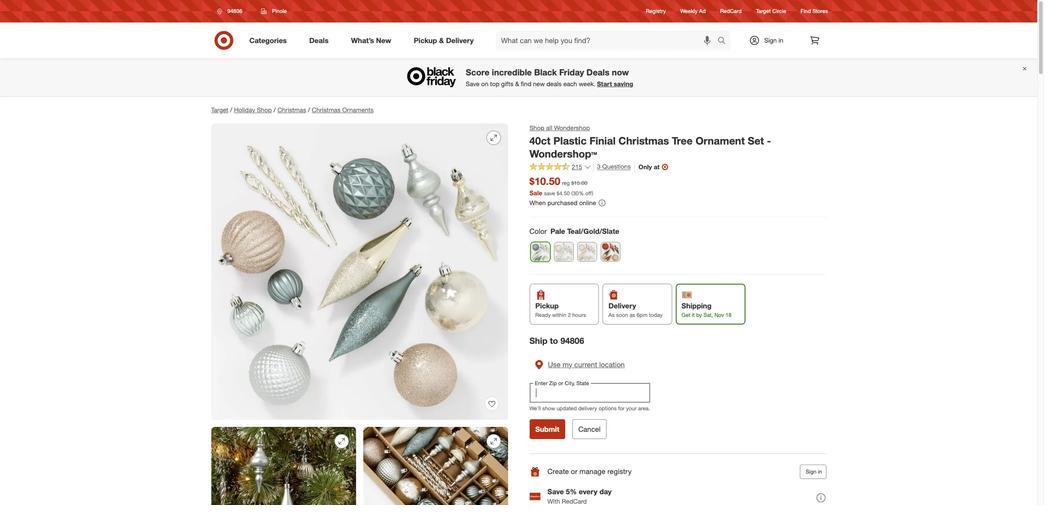 Task type: locate. For each thing, give the bounding box(es) containing it.
0 horizontal spatial save
[[466, 80, 480, 88]]

0 horizontal spatial sign
[[764, 36, 777, 44]]

red/green/gold image
[[601, 243, 620, 262]]

target link
[[211, 106, 228, 114]]

pickup inside pickup ready within 2 hours
[[535, 302, 559, 311]]

/ left christmas link
[[274, 106, 276, 114]]

0 vertical spatial &
[[439, 36, 444, 45]]

1 vertical spatial deals
[[587, 67, 609, 78]]

94806
[[227, 8, 242, 14], [560, 336, 584, 346]]

updated
[[557, 405, 577, 412]]

new
[[376, 36, 391, 45]]

1 horizontal spatial sign in
[[806, 469, 822, 476]]

1 horizontal spatial in
[[818, 469, 822, 476]]

0 vertical spatial 94806
[[227, 8, 242, 14]]

0 vertical spatial sign in
[[764, 36, 783, 44]]

1 horizontal spatial pickup
[[535, 302, 559, 311]]

%
[[579, 190, 584, 197]]

shop inside 'shop all wondershop 40ct plastic finial christmas tree ornament set - wondershop™'
[[529, 124, 544, 132]]

cancel button
[[572, 420, 607, 440]]

sign in
[[764, 36, 783, 44], [806, 469, 822, 476]]

1 horizontal spatial delivery
[[608, 302, 636, 311]]

holiday
[[234, 106, 255, 114]]

0 vertical spatial save
[[466, 80, 480, 88]]

shipping get it by sat, nov 18
[[682, 302, 732, 319]]

target left holiday
[[211, 106, 228, 114]]

1 vertical spatial shop
[[529, 124, 544, 132]]

christmas link
[[278, 106, 306, 114]]

0 horizontal spatial &
[[439, 36, 444, 45]]

pinole
[[272, 8, 287, 14]]

1 horizontal spatial deals
[[587, 67, 609, 78]]

0 vertical spatial sign
[[764, 36, 777, 44]]

wondershop™
[[529, 147, 597, 160]]

1 / from the left
[[230, 106, 232, 114]]

score
[[466, 67, 489, 78]]

reg
[[562, 180, 570, 187]]

target left circle
[[756, 8, 771, 15]]

save left 5%
[[547, 488, 564, 497]]

sign in inside button
[[806, 469, 822, 476]]

only at
[[639, 163, 660, 171]]

What can we help you find? suggestions appear below search field
[[496, 31, 720, 50]]

purchased
[[548, 199, 578, 207]]

use
[[548, 361, 561, 369]]

40ct plastic finial christmas tree ornament set - wondershop™, 3 of 7 image
[[363, 428, 508, 506]]

pickup right new
[[414, 36, 437, 45]]

1 vertical spatial save
[[547, 488, 564, 497]]

3 / from the left
[[308, 106, 310, 114]]

soon
[[616, 312, 628, 319]]

/ right christmas link
[[308, 106, 310, 114]]

manage
[[580, 468, 605, 477]]

1 horizontal spatial christmas
[[312, 106, 341, 114]]

$10.50 reg $15.00 sale save $ 4.50 ( 30 % off )
[[529, 175, 593, 197]]

4.50
[[559, 190, 570, 197]]

week.
[[579, 80, 595, 88]]

sign
[[764, 36, 777, 44], [806, 469, 817, 476]]

1 horizontal spatial target
[[756, 8, 771, 15]]

save
[[466, 80, 480, 88], [547, 488, 564, 497]]

0 horizontal spatial in
[[779, 36, 783, 44]]

$
[[557, 190, 559, 197]]

christmas inside 'shop all wondershop 40ct plastic finial christmas tree ornament set - wondershop™'
[[619, 134, 669, 147]]

cancel
[[578, 425, 601, 434]]

0 horizontal spatial christmas
[[278, 106, 306, 114]]

94806 left pinole dropdown button
[[227, 8, 242, 14]]

94806 right to
[[560, 336, 584, 346]]

/
[[230, 106, 232, 114], [274, 106, 276, 114], [308, 106, 310, 114]]

3 questions link
[[593, 162, 631, 172]]

nov
[[714, 312, 724, 319]]

0 horizontal spatial sign in
[[764, 36, 783, 44]]

pickup
[[414, 36, 437, 45], [535, 302, 559, 311]]

show
[[542, 405, 555, 412]]

deals
[[547, 80, 562, 88]]

christmas up only
[[619, 134, 669, 147]]

&
[[439, 36, 444, 45], [515, 80, 519, 88]]

1 horizontal spatial shop
[[529, 124, 544, 132]]

2 horizontal spatial christmas
[[619, 134, 669, 147]]

to
[[550, 336, 558, 346]]

shop
[[257, 106, 272, 114], [529, 124, 544, 132]]

shop right holiday
[[257, 106, 272, 114]]

create
[[547, 468, 569, 477]]

1 horizontal spatial /
[[274, 106, 276, 114]]

new
[[533, 80, 545, 88]]

gifts
[[501, 80, 513, 88]]

1 vertical spatial sign in
[[806, 469, 822, 476]]

215
[[572, 163, 582, 171]]

options
[[599, 405, 617, 412]]

None text field
[[529, 383, 650, 403]]

5%
[[566, 488, 577, 497]]

215 link
[[529, 162, 591, 173]]

by
[[696, 312, 702, 319]]

pickup up "ready"
[[535, 302, 559, 311]]

submit button
[[529, 420, 565, 440]]

pickup for &
[[414, 36, 437, 45]]

as
[[630, 312, 635, 319]]

0 horizontal spatial target
[[211, 106, 228, 114]]

1 vertical spatial sign
[[806, 469, 817, 476]]

get
[[682, 312, 690, 319]]

delivery up the score
[[446, 36, 474, 45]]

or
[[571, 468, 578, 477]]

deals left what's
[[309, 36, 329, 45]]

0 horizontal spatial 94806
[[227, 8, 242, 14]]

shop all wondershop 40ct plastic finial christmas tree ornament set - wondershop™
[[529, 124, 771, 160]]

save inside score incredible black friday deals now save on top gifts & find new deals each week. start saving
[[466, 80, 480, 88]]

1 horizontal spatial save
[[547, 488, 564, 497]]

1 vertical spatial pickup
[[535, 302, 559, 311]]

0 horizontal spatial deals
[[309, 36, 329, 45]]

sign in button
[[800, 465, 826, 480]]

3 questions
[[597, 163, 631, 171]]

2 horizontal spatial /
[[308, 106, 310, 114]]

1 horizontal spatial sign
[[806, 469, 817, 476]]

start
[[597, 80, 612, 88]]

christmas left ornaments
[[312, 106, 341, 114]]

when
[[529, 199, 546, 207]]

it
[[692, 312, 695, 319]]

black
[[534, 67, 557, 78]]

my
[[563, 361, 572, 369]]

$10.50
[[529, 175, 560, 188]]

0 vertical spatial target
[[756, 8, 771, 15]]

1 horizontal spatial &
[[515, 80, 519, 88]]

pink/champagne image
[[578, 243, 596, 262]]

pickup & delivery
[[414, 36, 474, 45]]

now
[[612, 67, 629, 78]]

only
[[639, 163, 652, 171]]

ornament
[[696, 134, 745, 147]]

94806 button
[[211, 3, 252, 19]]

/ right target link
[[230, 106, 232, 114]]

18
[[726, 312, 732, 319]]

0 vertical spatial in
[[779, 36, 783, 44]]

sign in link
[[741, 31, 797, 50]]

pickup ready within 2 hours
[[535, 302, 586, 319]]

delivery up soon
[[608, 302, 636, 311]]

pinole button
[[255, 3, 293, 19]]

submit
[[535, 425, 559, 434]]

0 horizontal spatial shop
[[257, 106, 272, 114]]

target inside target circle link
[[756, 8, 771, 15]]

in inside sign in button
[[818, 469, 822, 476]]

0 vertical spatial pickup
[[414, 36, 437, 45]]

deals
[[309, 36, 329, 45], [587, 67, 609, 78]]

deals up start
[[587, 67, 609, 78]]

score incredible black friday deals now save on top gifts & find new deals each week. start saving
[[466, 67, 633, 88]]

stores
[[813, 8, 828, 15]]

shop left all
[[529, 124, 544, 132]]

0 vertical spatial delivery
[[446, 36, 474, 45]]

0 horizontal spatial delivery
[[446, 36, 474, 45]]

christmas right holiday shop link
[[278, 106, 306, 114]]

1 vertical spatial target
[[211, 106, 228, 114]]

what's new link
[[343, 31, 403, 50]]

create or manage registry
[[547, 468, 632, 477]]

weekly
[[680, 8, 698, 15]]

1 vertical spatial delivery
[[608, 302, 636, 311]]

1 vertical spatial &
[[515, 80, 519, 88]]

0 horizontal spatial pickup
[[414, 36, 437, 45]]

registry
[[607, 468, 632, 477]]

save left on
[[466, 80, 480, 88]]

shipping
[[682, 302, 712, 311]]

find stores link
[[801, 7, 828, 15]]

0 horizontal spatial /
[[230, 106, 232, 114]]

1 vertical spatial in
[[818, 469, 822, 476]]

deals link
[[302, 31, 340, 50]]

1 vertical spatial 94806
[[560, 336, 584, 346]]



Task type: vqa. For each thing, say whether or not it's contained in the screenshot.
"Bearpaw Women's Shorty Boots | Black  | Size 7"
no



Task type: describe. For each thing, give the bounding box(es) containing it.
-
[[767, 134, 771, 147]]

plastic
[[553, 134, 587, 147]]

pale teal/gold/slate image
[[531, 243, 550, 262]]

for
[[618, 405, 625, 412]]

wondershop
[[554, 124, 590, 132]]

categories link
[[242, 31, 298, 50]]

each
[[563, 80, 577, 88]]

color
[[529, 227, 547, 236]]

1 horizontal spatial 94806
[[560, 336, 584, 346]]

when purchased online
[[529, 199, 596, 207]]

search
[[713, 37, 735, 46]]

finial
[[590, 134, 616, 147]]

deals inside score incredible black friday deals now save on top gifts & find new deals each week. start saving
[[587, 67, 609, 78]]

$15.00
[[571, 180, 587, 187]]

today
[[649, 312, 663, 319]]

delivery
[[578, 405, 597, 412]]

0 vertical spatial shop
[[257, 106, 272, 114]]

online
[[579, 199, 596, 207]]

what's new
[[351, 36, 391, 45]]

christmas ornaments link
[[312, 106, 374, 114]]

friday
[[559, 67, 584, 78]]

find
[[801, 8, 811, 15]]

in inside the sign in link
[[779, 36, 783, 44]]

94806 inside dropdown button
[[227, 8, 242, 14]]

location
[[599, 361, 625, 369]]

teal/gold/slate
[[567, 227, 619, 236]]

30
[[573, 190, 579, 197]]

incredible
[[492, 67, 532, 78]]

ship
[[529, 336, 548, 346]]

0 vertical spatial deals
[[309, 36, 329, 45]]

target for target / holiday shop / christmas / christmas ornaments
[[211, 106, 228, 114]]

pickup & delivery link
[[406, 31, 485, 50]]

ad
[[699, 8, 706, 15]]

6pm
[[637, 312, 648, 319]]

registry
[[646, 8, 666, 15]]

area.
[[638, 405, 650, 412]]

sat,
[[704, 312, 713, 319]]

saving
[[614, 80, 633, 88]]

on
[[481, 80, 488, 88]]

day
[[599, 488, 612, 497]]

as
[[608, 312, 615, 319]]

save 5% every day
[[547, 488, 612, 497]]

40ct
[[529, 134, 551, 147]]

ornaments
[[342, 106, 374, 114]]

40ct plastic finial christmas tree ornament set - wondershop™, 2 of 7 image
[[211, 428, 356, 506]]

every
[[579, 488, 597, 497]]

3
[[597, 163, 601, 171]]

search button
[[713, 31, 735, 52]]

40ct plastic finial christmas tree ornament set - wondershop™, 1 of 7 image
[[211, 124, 508, 420]]

image gallery element
[[211, 124, 508, 506]]

target / holiday shop / christmas / christmas ornaments
[[211, 106, 374, 114]]

candy champagne image
[[554, 243, 573, 262]]

color pale teal/gold/slate
[[529, 227, 619, 236]]

use my current location link
[[529, 354, 650, 376]]

2
[[568, 312, 571, 319]]

(
[[571, 190, 573, 197]]

off
[[585, 190, 592, 197]]

we'll show updated delivery options for your area.
[[529, 405, 650, 412]]

use my current location
[[548, 361, 625, 369]]

ship to 94806
[[529, 336, 584, 346]]

circle
[[772, 8, 786, 15]]

)
[[592, 190, 593, 197]]

ready
[[535, 312, 551, 319]]

current
[[574, 361, 597, 369]]

& inside score incredible black friday deals now save on top gifts & find new deals each week. start saving
[[515, 80, 519, 88]]

sign inside button
[[806, 469, 817, 476]]

holiday shop link
[[234, 106, 272, 114]]

tree
[[672, 134, 693, 147]]

save
[[544, 190, 555, 197]]

pickup for ready
[[535, 302, 559, 311]]

hours
[[572, 312, 586, 319]]

target circle
[[756, 8, 786, 15]]

2 / from the left
[[274, 106, 276, 114]]

what's
[[351, 36, 374, 45]]

delivery inside "delivery as soon as 6pm today"
[[608, 302, 636, 311]]

delivery as soon as 6pm today
[[608, 302, 663, 319]]

target for target circle
[[756, 8, 771, 15]]

find
[[521, 80, 531, 88]]

sale
[[529, 189, 542, 197]]

weekly ad link
[[680, 7, 706, 15]]

set
[[748, 134, 764, 147]]

questions
[[602, 163, 631, 171]]

at
[[654, 163, 660, 171]]

delivery inside pickup & delivery link
[[446, 36, 474, 45]]



